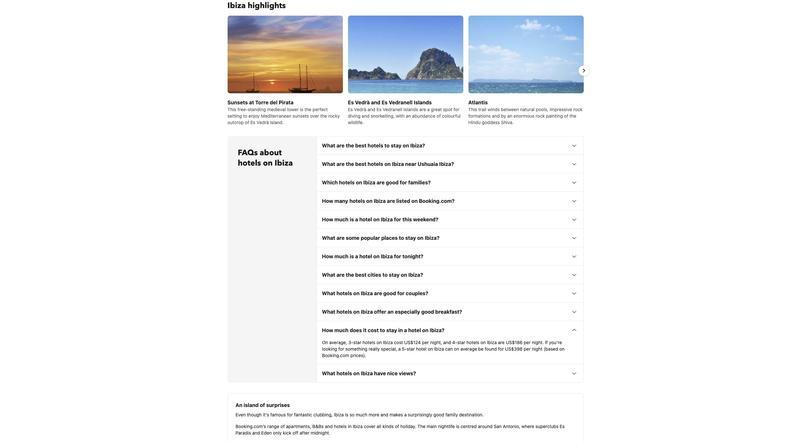 Task type: locate. For each thing, give the bounding box(es) containing it.
hotel down us$124
[[416, 346, 427, 352]]

what are the best cities to stay on ibiza? button
[[317, 266, 584, 284]]

much for how much does it cost to stay in a hotel on ibiza?
[[335, 327, 349, 333]]

on up near
[[403, 143, 409, 148]]

this
[[403, 216, 412, 222]]

after
[[300, 430, 310, 436]]

booking.com?
[[419, 198, 455, 204]]

what inside dropdown button
[[322, 370, 336, 376]]

to down free- at the top left of the page
[[243, 113, 248, 119]]

in
[[399, 327, 403, 333], [348, 424, 352, 429]]

best down what are the best hotels to stay on ibiza?
[[356, 161, 367, 167]]

what for what are the best cities to stay on ibiza?
[[322, 272, 336, 278]]

medieval
[[267, 107, 286, 112]]

of down great
[[437, 113, 441, 119]]

the left the cities
[[346, 272, 354, 278]]

islands up abundance
[[414, 99, 432, 105]]

nightlife
[[438, 424, 455, 429]]

hotel inside dropdown button
[[409, 327, 421, 333]]

in for a
[[399, 327, 403, 333]]

couples?
[[406, 290, 429, 296]]

this up setting
[[228, 107, 237, 112]]

for inside es vedrà and es vedranell islands es vedrà and es vedranell islands are a great spot for diving and snorkelling, with an abundance of colourful wildlife.
[[454, 107, 460, 112]]

1 vertical spatial best
[[356, 161, 367, 167]]

0 horizontal spatial in
[[348, 424, 352, 429]]

hotel inside the on average, 3-star hotels on ibiza cost us$124 per night, and 4-star hotels on ibiza are us$186 per night. if you're looking for something really special, a 5-star hotel on ibiza can on average be found for us$398 per night (based on booking.com prices).
[[416, 346, 427, 352]]

good inside "dropdown button"
[[386, 180, 399, 185]]

star up average
[[458, 340, 466, 345]]

outcrop
[[228, 120, 244, 125]]

much for how much is a hotel on ibiza for tonight?
[[335, 253, 349, 259]]

0 horizontal spatial cost
[[368, 327, 379, 333]]

by
[[501, 113, 507, 119]]

5-
[[402, 346, 407, 352]]

ibiza inside booking.com's range of apartments, b&bs and hotels in ibiza cover all kinds of holiday. the main nightlife is centred around san antonio, where superclubs es paradis and eden only kick off after midnight.
[[353, 424, 363, 429]]

for down average,
[[339, 346, 344, 352]]

are inside "dropdown button"
[[377, 180, 385, 185]]

mediterranean
[[261, 113, 292, 119]]

3 how from the top
[[322, 253, 334, 259]]

and inside the on average, 3-star hotels on ibiza cost us$124 per night, and 4-star hotels on ibiza are us$186 per night. if you're looking for something really special, a 5-star hotel on ibiza can on average be found for us$398 per night (based on booking.com prices).
[[444, 340, 451, 345]]

1 vertical spatial vedranell
[[383, 107, 403, 112]]

in inside booking.com's range of apartments, b&bs and hotels in ibiza cover all kinds of holiday. the main nightlife is centred around san antonio, where superclubs es paradis and eden only kick off after midnight.
[[348, 424, 352, 429]]

0 horizontal spatial rock
[[536, 113, 545, 119]]

cost
[[368, 327, 379, 333], [394, 340, 403, 345]]

on inside 'dropdown button'
[[354, 290, 360, 296]]

3 what from the top
[[322, 235, 336, 241]]

what hotels on ibiza have nice views?
[[322, 370, 416, 376]]

the inside atlantis this trail winds between natural pools, impressive rock formations and by an enormous rock painting of the hindu goddess shiva.
[[570, 113, 577, 119]]

for left couples?
[[398, 290, 405, 296]]

stay inside 'dropdown button'
[[391, 143, 402, 148]]

diving
[[348, 113, 361, 119]]

of down enjoy
[[245, 120, 249, 125]]

star up the something
[[354, 340, 362, 345]]

much
[[335, 216, 349, 222], [335, 253, 349, 259], [335, 327, 349, 333], [356, 412, 368, 417]]

on
[[322, 340, 328, 345]]

is inside booking.com's range of apartments, b&bs and hotels in ibiza cover all kinds of holiday. the main nightlife is centred around san antonio, where superclubs es paradis and eden only kick off after midnight.
[[456, 424, 460, 429]]

what are some popular places to stay on ibiza? button
[[317, 229, 584, 247]]

the down impressive at the top of the page
[[570, 113, 577, 119]]

of inside es vedrà and es vedranell islands es vedrà and es vedranell islands are a great spot for diving and snorkelling, with an abundance of colourful wildlife.
[[437, 113, 441, 119]]

what inside 'dropdown button'
[[322, 143, 336, 148]]

is inside sunsets at torre del pirata this free-standing medieval tower is the perfect setting to enjoy mediterranean sunsets over the rocky outcrop of es vedrà island.
[[300, 107, 304, 112]]

on up which hotels on ibiza are good for families?
[[385, 161, 391, 167]]

a inside the on average, 3-star hotels on ibiza cost us$124 per night, and 4-star hotels on ibiza are us$186 per night. if you're looking for something really special, a 5-star hotel on ibiza can on average be found for us$398 per night (based on booking.com prices).
[[399, 346, 401, 352]]

1 what from the top
[[322, 143, 336, 148]]

more
[[369, 412, 380, 417]]

how for how many hotels on ibiza are listed on booking.com?
[[322, 198, 334, 204]]

the inside 'dropdown button'
[[346, 143, 354, 148]]

best for what are the best hotels on ibiza near ushuaia ibiza?
[[356, 161, 367, 167]]

ibiza highlights
[[228, 0, 286, 11]]

good inside 'dropdown button'
[[384, 290, 396, 296]]

1 vertical spatial in
[[348, 424, 352, 429]]

how much does it cost to stay in a hotel on ibiza? button
[[317, 321, 584, 339]]

a down some
[[355, 253, 358, 259]]

ibiza inside dropdown button
[[361, 370, 373, 376]]

off
[[293, 430, 299, 436]]

2 horizontal spatial an
[[508, 113, 513, 119]]

much down many
[[335, 216, 349, 222]]

3 best from the top
[[356, 272, 367, 278]]

an inside dropdown button
[[388, 309, 394, 315]]

6 what from the top
[[322, 309, 336, 315]]

3-
[[349, 340, 354, 345]]

are inside 'dropdown button'
[[337, 143, 345, 148]]

islands up with
[[404, 107, 419, 112]]

highlights
[[248, 0, 286, 11]]

es inside sunsets at torre del pirata this free-standing medieval tower is the perfect setting to enjoy mediterranean sunsets over the rocky outcrop of es vedrà island.
[[251, 120, 256, 125]]

this inside atlantis this trail winds between natural pools, impressive rock formations and by an enormous rock painting of the hindu goddess shiva.
[[469, 107, 478, 112]]

an
[[236, 402, 243, 408]]

kinds
[[383, 424, 394, 429]]

on down which hotels on ibiza are good for families?
[[367, 198, 373, 204]]

1 horizontal spatial in
[[399, 327, 403, 333]]

on down "tonight?"
[[401, 272, 407, 278]]

the down wildlife.
[[346, 143, 354, 148]]

to up what are the best hotels on ibiza near ushuaia ibiza?
[[385, 143, 390, 148]]

where
[[522, 424, 535, 429]]

to inside dropdown button
[[380, 327, 385, 333]]

es
[[348, 99, 354, 105], [382, 99, 388, 105], [348, 107, 353, 112], [377, 107, 382, 112], [251, 120, 256, 125], [560, 424, 565, 429]]

on up does
[[354, 309, 360, 315]]

a
[[428, 107, 430, 112], [355, 216, 358, 222], [355, 253, 358, 259], [404, 327, 407, 333], [399, 346, 401, 352], [405, 412, 407, 417]]

1 how from the top
[[322, 198, 334, 204]]

0 vertical spatial cost
[[368, 327, 379, 333]]

1 vertical spatial rock
[[536, 113, 545, 119]]

for
[[454, 107, 460, 112], [400, 180, 407, 185], [394, 216, 402, 222], [394, 253, 402, 259], [398, 290, 405, 296], [339, 346, 344, 352], [498, 346, 504, 352], [287, 412, 293, 417]]

surprises
[[266, 402, 290, 408]]

good up what hotels on ibiza offer an especially good breakfast?
[[384, 290, 396, 296]]

on right listed
[[412, 198, 418, 204]]

best for what are the best hotels to stay on ibiza?
[[356, 143, 367, 148]]

ibiza? inside dropdown button
[[430, 327, 445, 333]]

2 this from the left
[[469, 107, 478, 112]]

is up sunsets
[[300, 107, 304, 112]]

best
[[356, 143, 367, 148], [356, 161, 367, 167], [356, 272, 367, 278]]

an inside atlantis this trail winds between natural pools, impressive rock formations and by an enormous rock painting of the hindu goddess shiva.
[[508, 113, 513, 119]]

what hotels on ibiza are good for couples? button
[[317, 284, 584, 302]]

much right so
[[356, 412, 368, 417]]

on average, 3-star hotels on ibiza cost us$124 per night, and 4-star hotels on ibiza are us$186 per night. if you're looking for something really special, a 5-star hotel on ibiza can on average be found for us$398 per night (based on booking.com prices).
[[322, 340, 565, 358]]

abundance
[[413, 113, 436, 119]]

what inside 'dropdown button'
[[322, 290, 336, 296]]

views?
[[399, 370, 416, 376]]

2 vertical spatial best
[[356, 272, 367, 278]]

ibiza? down weekend?
[[425, 235, 440, 241]]

offer
[[374, 309, 387, 315]]

on
[[403, 143, 409, 148], [263, 158, 273, 168], [385, 161, 391, 167], [356, 180, 362, 185], [367, 198, 373, 204], [412, 198, 418, 204], [374, 216, 380, 222], [418, 235, 424, 241], [374, 253, 380, 259], [401, 272, 407, 278], [354, 290, 360, 296], [354, 309, 360, 315], [423, 327, 429, 333], [377, 340, 382, 345], [481, 340, 486, 345], [428, 346, 433, 352], [454, 346, 460, 352], [560, 346, 565, 352], [354, 370, 360, 376]]

on up what are some popular places to stay on ibiza?
[[374, 216, 380, 222]]

booking.com's range of apartments, b&bs and hotels in ibiza cover all kinds of holiday. the main nightlife is centred around san antonio, where superclubs es paradis and eden only kick off after midnight.
[[236, 424, 565, 436]]

an right with
[[406, 113, 411, 119]]

hotels inside 'dropdown button'
[[368, 143, 384, 148]]

are inside the on average, 3-star hotels on ibiza cost us$124 per night, and 4-star hotels on ibiza are us$186 per night. if you're looking for something really special, a 5-star hotel on ibiza can on average be found for us$398 per night (based on booking.com prices).
[[498, 340, 505, 345]]

antonio,
[[503, 424, 521, 429]]

winds
[[488, 107, 500, 112]]

stay up what are the best hotels on ibiza near ushuaia ibiza?
[[391, 143, 402, 148]]

cost inside the on average, 3-star hotels on ibiza cost us$124 per night, and 4-star hotels on ibiza are us$186 per night. if you're looking for something really special, a 5-star hotel on ibiza can on average be found for us$398 per night (based on booking.com prices).
[[394, 340, 403, 345]]

how much is a hotel on ibiza for tonight? button
[[317, 247, 584, 265]]

over
[[310, 113, 319, 119]]

cities
[[368, 272, 382, 278]]

0 horizontal spatial this
[[228, 107, 237, 112]]

how much is a hotel on ibiza for tonight?
[[322, 253, 424, 259]]

1 horizontal spatial this
[[469, 107, 478, 112]]

of
[[437, 113, 441, 119], [565, 113, 569, 119], [245, 120, 249, 125], [260, 402, 265, 408], [281, 424, 285, 429], [395, 424, 400, 429]]

to inside 'dropdown button'
[[385, 143, 390, 148]]

0 vertical spatial best
[[356, 143, 367, 148]]

sunsets
[[228, 99, 248, 105]]

what are the best hotels on ibiza near ushuaia ibiza? button
[[317, 155, 584, 173]]

0 vertical spatial rock
[[574, 107, 583, 112]]

atlantis image
[[469, 16, 584, 131]]

us$124
[[405, 340, 421, 345]]

can
[[446, 346, 453, 352]]

stay inside dropdown button
[[387, 327, 397, 333]]

to right places
[[399, 235, 404, 241]]

1 best from the top
[[356, 143, 367, 148]]

5 what from the top
[[322, 290, 336, 296]]

2 how from the top
[[322, 216, 334, 222]]

2 best from the top
[[356, 161, 367, 167]]

hotels inside dropdown button
[[337, 370, 352, 376]]

cost right it
[[368, 327, 379, 333]]

it's
[[263, 412, 269, 417]]

of down impressive at the top of the page
[[565, 113, 569, 119]]

what hotels on ibiza offer an especially good breakfast?
[[322, 309, 463, 315]]

great
[[431, 107, 442, 112]]

good up how many hotels on ibiza are listed on booking.com?
[[386, 180, 399, 185]]

ibiza? for what are the best cities to stay on ibiza?
[[409, 272, 423, 278]]

a up us$124
[[404, 327, 407, 333]]

2 what from the top
[[322, 161, 336, 167]]

much up average,
[[335, 327, 349, 333]]

good right especially
[[422, 309, 434, 315]]

on right the which
[[356, 180, 362, 185]]

the up over
[[305, 107, 312, 112]]

cover
[[364, 424, 376, 429]]

best inside 'dropdown button'
[[356, 143, 367, 148]]

1 horizontal spatial cost
[[394, 340, 403, 345]]

star down us$124
[[407, 346, 415, 352]]

to right the cities
[[383, 272, 388, 278]]

cost inside dropdown button
[[368, 327, 379, 333]]

for left "tonight?"
[[394, 253, 402, 259]]

per
[[422, 340, 429, 345], [524, 340, 531, 345], [524, 346, 531, 352]]

snorkelling,
[[371, 113, 395, 119]]

stay down what hotels on ibiza offer an especially good breakfast?
[[387, 327, 397, 333]]

1 horizontal spatial an
[[406, 113, 411, 119]]

for right found
[[498, 346, 504, 352]]

centred
[[461, 424, 477, 429]]

hotel up us$124
[[409, 327, 421, 333]]

good inside dropdown button
[[422, 309, 434, 315]]

for left families?
[[400, 180, 407, 185]]

how much is a hotel on ibiza for this weekend? button
[[317, 210, 584, 228]]

for inside 'dropdown button'
[[398, 290, 405, 296]]

ibiza? inside 'dropdown button'
[[411, 143, 425, 148]]

1 vertical spatial cost
[[394, 340, 403, 345]]

booking.com's
[[236, 424, 266, 429]]

an right offer
[[388, 309, 394, 315]]

to right it
[[380, 327, 385, 333]]

stay up "tonight?"
[[406, 235, 416, 241]]

what for what are the best hotels on ibiza near ushuaia ibiza?
[[322, 161, 336, 167]]

in down so
[[348, 424, 352, 429]]

how for how much is a hotel on ibiza for tonight?
[[322, 253, 334, 259]]

how many hotels on ibiza are listed on booking.com? button
[[317, 192, 584, 210]]

on down what are the best cities to stay on ibiza?
[[354, 290, 360, 296]]

1 horizontal spatial star
[[407, 346, 415, 352]]

so
[[350, 412, 355, 417]]

does
[[350, 327, 362, 333]]

per left night.
[[524, 340, 531, 345]]

stay for places
[[406, 235, 416, 241]]

between
[[501, 107, 519, 112]]

is left so
[[345, 412, 349, 417]]

how inside dropdown button
[[322, 327, 334, 333]]

have
[[374, 370, 386, 376]]

a up some
[[355, 216, 358, 222]]

faqs
[[238, 147, 258, 158]]

what are the best hotels to stay on ibiza?
[[322, 143, 425, 148]]

ibiza inside "dropdown button"
[[364, 180, 376, 185]]

much inside how much is a hotel on ibiza for this weekend? dropdown button
[[335, 216, 349, 222]]

what hotels on ibiza offer an especially good breakfast? button
[[317, 303, 584, 321]]

on up be
[[481, 340, 486, 345]]

for up colourful
[[454, 107, 460, 112]]

hotel down the popular
[[360, 253, 372, 259]]

stay right the cities
[[389, 272, 400, 278]]

2 vertical spatial vedrà
[[257, 120, 269, 125]]

all
[[377, 424, 382, 429]]

night.
[[532, 340, 544, 345]]

rock right impressive at the top of the page
[[574, 107, 583, 112]]

makes
[[390, 412, 403, 417]]

with
[[396, 113, 405, 119]]

a left 5-
[[399, 346, 401, 352]]

weekend?
[[413, 216, 439, 222]]

(based
[[544, 346, 559, 352]]

in up 5-
[[399, 327, 403, 333]]

ibiza? up near
[[411, 143, 425, 148]]

vedrà inside sunsets at torre del pirata this free-standing medieval tower is the perfect setting to enjoy mediterranean sunsets over the rocky outcrop of es vedrà island.
[[257, 120, 269, 125]]

hotels
[[368, 143, 384, 148], [238, 158, 261, 168], [368, 161, 384, 167], [339, 180, 355, 185], [350, 198, 365, 204], [337, 290, 352, 296], [337, 309, 352, 315], [363, 340, 376, 345], [467, 340, 480, 345], [337, 370, 352, 376], [334, 424, 347, 429]]

best down wildlife.
[[356, 143, 367, 148]]

on right the faqs
[[263, 158, 273, 168]]

what for what hotels on ibiza have nice views?
[[322, 370, 336, 376]]

best left the cities
[[356, 272, 367, 278]]

much down some
[[335, 253, 349, 259]]

perfect
[[313, 107, 328, 112]]

is
[[300, 107, 304, 112], [350, 216, 354, 222], [350, 253, 354, 259], [345, 412, 349, 417], [456, 424, 460, 429]]

1 horizontal spatial rock
[[574, 107, 583, 112]]

sunsets at torre del pirata image
[[228, 16, 343, 131]]

in inside dropdown button
[[399, 327, 403, 333]]

much inside how much is a hotel on ibiza for tonight? dropdown button
[[335, 253, 349, 259]]

0 horizontal spatial an
[[388, 309, 394, 315]]

this down atlantis
[[469, 107, 478, 112]]

this inside sunsets at torre del pirata this free-standing medieval tower is the perfect setting to enjoy mediterranean sunsets over the rocky outcrop of es vedrà island.
[[228, 107, 237, 112]]

how for how much is a hotel on ibiza for this weekend?
[[322, 216, 334, 222]]

cost up 5-
[[394, 340, 403, 345]]

ibiza? up couples?
[[409, 272, 423, 278]]

1 this from the left
[[228, 107, 237, 112]]

7 what from the top
[[322, 370, 336, 376]]

much inside how much does it cost to stay in a hotel on ibiza? dropdown button
[[335, 327, 349, 333]]

a inside es vedrà and es vedranell islands es vedrà and es vedranell islands are a great spot for diving and snorkelling, with an abundance of colourful wildlife.
[[428, 107, 430, 112]]

0 vertical spatial in
[[399, 327, 403, 333]]

pirata
[[279, 99, 294, 105]]

rock down pools,
[[536, 113, 545, 119]]

4 what from the top
[[322, 272, 336, 278]]

4 how from the top
[[322, 327, 334, 333]]

range
[[268, 424, 280, 429]]

ibiza? up the night,
[[430, 327, 445, 333]]

a left great
[[428, 107, 430, 112]]

is left centred
[[456, 424, 460, 429]]

places
[[382, 235, 398, 241]]

an right by
[[508, 113, 513, 119]]

hotel up the popular
[[360, 216, 372, 222]]



Task type: describe. For each thing, give the bounding box(es) containing it.
stay for hotels
[[391, 143, 402, 148]]

though
[[247, 412, 262, 417]]

what are the best hotels to stay on ibiza? button
[[317, 136, 584, 155]]

hotels inside faqs about hotels on ibiza
[[238, 158, 261, 168]]

ibiza? for what are the best hotels to stay on ibiza?
[[411, 143, 425, 148]]

impressive
[[550, 107, 573, 112]]

the
[[418, 424, 426, 429]]

what are the best cities to stay on ibiza?
[[322, 272, 423, 278]]

an inside es vedrà and es vedranell islands es vedrà and es vedranell islands are a great spot for diving and snorkelling, with an abundance of colourful wildlife.
[[406, 113, 411, 119]]

what for what are some popular places to stay on ibiza?
[[322, 235, 336, 241]]

what for what hotels on ibiza offer an especially good breakfast?
[[322, 309, 336, 315]]

ibiza inside 'dropdown button'
[[361, 290, 373, 296]]

night
[[532, 346, 543, 352]]

if
[[546, 340, 548, 345]]

island.
[[270, 120, 284, 125]]

hindu
[[469, 120, 481, 125]]

what are the best hotels on ibiza near ushuaia ibiza?
[[322, 161, 454, 167]]

what are some popular places to stay on ibiza?
[[322, 235, 440, 241]]

even though it's famous for fantastic clubbing, ibiza is so much more and makes a surprisingly good family destination.
[[236, 412, 484, 417]]

eden
[[261, 430, 272, 436]]

1 vertical spatial vedrà
[[354, 107, 367, 112]]

tower
[[287, 107, 299, 112]]

superclubs
[[536, 424, 559, 429]]

atlantis
[[469, 99, 488, 105]]

accordion control element
[[317, 136, 584, 383]]

enormous
[[514, 113, 535, 119]]

famous
[[271, 412, 286, 417]]

on up really
[[377, 340, 382, 345]]

0 horizontal spatial star
[[354, 340, 362, 345]]

about
[[260, 147, 282, 158]]

something
[[346, 346, 368, 352]]

of inside atlantis this trail winds between natural pools, impressive rock formations and by an enormous rock painting of the hindu goddess shiva.
[[565, 113, 569, 119]]

del
[[270, 99, 278, 105]]

found
[[485, 346, 497, 352]]

hotels inside booking.com's range of apartments, b&bs and hotels in ibiza cover all kinds of holiday. the main nightlife is centred around san antonio, where superclubs es paradis and eden only kick off after midnight.
[[334, 424, 347, 429]]

on down weekend?
[[418, 235, 424, 241]]

painting
[[547, 113, 563, 119]]

on inside 'dropdown button'
[[403, 143, 409, 148]]

on inside faqs about hotels on ibiza
[[263, 158, 273, 168]]

how for how much does it cost to stay in a hotel on ibiza?
[[322, 327, 334, 333]]

1 vertical spatial islands
[[404, 107, 419, 112]]

to for what are the best cities to stay on ibiza?
[[383, 272, 388, 278]]

atlantis this trail winds between natural pools, impressive rock formations and by an enormous rock painting of the hindu goddess shiva.
[[469, 99, 583, 125]]

looking
[[322, 346, 337, 352]]

us$186
[[506, 340, 523, 345]]

ushuaia
[[418, 161, 438, 167]]

some
[[346, 235, 360, 241]]

it
[[363, 327, 367, 333]]

trail
[[479, 107, 487, 112]]

paradis
[[236, 430, 251, 436]]

sunsets
[[293, 113, 309, 119]]

especially
[[395, 309, 420, 315]]

to inside sunsets at torre del pirata this free-standing medieval tower is the perfect setting to enjoy mediterranean sunsets over the rocky outcrop of es vedrà island.
[[243, 113, 248, 119]]

formations
[[469, 113, 491, 119]]

us$398
[[506, 346, 523, 352]]

ibiza? right ushuaia
[[440, 161, 454, 167]]

a inside dropdown button
[[404, 327, 407, 333]]

2 horizontal spatial star
[[458, 340, 466, 345]]

is down some
[[350, 253, 354, 259]]

goddess
[[482, 120, 500, 125]]

is up some
[[350, 216, 354, 222]]

which
[[322, 180, 338, 185]]

island
[[244, 402, 259, 408]]

of up the it's
[[260, 402, 265, 408]]

per left the night
[[524, 346, 531, 352]]

torre
[[256, 99, 269, 105]]

hotels inside "dropdown button"
[[339, 180, 355, 185]]

breakfast?
[[436, 309, 463, 315]]

4-
[[453, 340, 458, 345]]

stay for cities
[[389, 272, 400, 278]]

are inside 'dropdown button'
[[374, 290, 382, 296]]

enjoy
[[249, 113, 260, 119]]

0 vertical spatial vedranell
[[389, 99, 413, 105]]

are inside es vedrà and es vedranell islands es vedrà and es vedranell islands are a great spot for diving and snorkelling, with an abundance of colourful wildlife.
[[420, 107, 426, 112]]

ibiza highlights section
[[222, 16, 589, 131]]

fantastic
[[294, 412, 312, 417]]

0 vertical spatial islands
[[414, 99, 432, 105]]

how much does it cost to stay in a hotel on ibiza?
[[322, 327, 445, 333]]

stay for cost
[[387, 327, 397, 333]]

on down prices).
[[354, 370, 360, 376]]

apartments,
[[286, 424, 311, 429]]

main
[[427, 424, 437, 429]]

a right makes at the left bottom of page
[[405, 412, 407, 417]]

on down 4-
[[454, 346, 460, 352]]

on up the cities
[[374, 253, 380, 259]]

of right kinds
[[395, 424, 400, 429]]

free-
[[238, 107, 248, 112]]

good left family
[[434, 412, 445, 417]]

san
[[494, 424, 502, 429]]

what for what are the best hotels to stay on ibiza?
[[322, 143, 336, 148]]

for inside "dropdown button"
[[400, 180, 407, 185]]

night,
[[431, 340, 442, 345]]

the down what are the best hotels to stay on ibiza?
[[346, 161, 354, 167]]

to for what are some popular places to stay on ibiza?
[[399, 235, 404, 241]]

midnight.
[[311, 430, 331, 436]]

on up the on average, 3-star hotels on ibiza cost us$124 per night, and 4-star hotels on ibiza are us$186 per night. if you're looking for something really special, a 5-star hotel on ibiza can on average be found for us$398 per night (based on booking.com prices).
[[423, 327, 429, 333]]

rocky
[[329, 113, 340, 119]]

es vedrà and es vedranell islands image
[[348, 16, 464, 131]]

es inside booking.com's range of apartments, b&bs and hotels in ibiza cover all kinds of holiday. the main nightlife is centred around san antonio, where superclubs es paradis and eden only kick off after midnight.
[[560, 424, 565, 429]]

nice
[[388, 370, 398, 376]]

ibiza? for what are some popular places to stay on ibiza?
[[425, 235, 440, 241]]

booking.com
[[322, 353, 350, 358]]

in for ibiza
[[348, 424, 352, 429]]

for left this
[[394, 216, 402, 222]]

holiday.
[[401, 424, 417, 429]]

which hotels on ibiza are good for families?
[[322, 180, 431, 185]]

tonight?
[[403, 253, 424, 259]]

and inside atlantis this trail winds between natural pools, impressive rock formations and by an enormous rock painting of the hindu goddess shiva.
[[492, 113, 500, 119]]

pools,
[[536, 107, 549, 112]]

the down perfect
[[321, 113, 327, 119]]

standing
[[248, 107, 266, 112]]

shiva.
[[502, 120, 514, 125]]

an island of surprises
[[236, 402, 290, 408]]

of up the kick
[[281, 424, 285, 429]]

what hotels on ibiza are good for couples?
[[322, 290, 429, 296]]

hotels inside 'dropdown button'
[[337, 290, 352, 296]]

much for how much is a hotel on ibiza for this weekend?
[[335, 216, 349, 222]]

es vedrà and es vedranell islands es vedrà and es vedranell islands are a great spot for diving and snorkelling, with an abundance of colourful wildlife.
[[348, 99, 461, 125]]

faqs about hotels on ibiza
[[238, 147, 293, 168]]

destination.
[[460, 412, 484, 417]]

ibiza inside faqs about hotels on ibiza
[[275, 158, 293, 168]]

sunsets at torre del pirata this free-standing medieval tower is the perfect setting to enjoy mediterranean sunsets over the rocky outcrop of es vedrà island.
[[228, 99, 340, 125]]

on down you're
[[560, 346, 565, 352]]

colourful
[[442, 113, 461, 119]]

to for what are the best hotels to stay on ibiza?
[[385, 143, 390, 148]]

at
[[249, 99, 254, 105]]

on down the night,
[[428, 346, 433, 352]]

for right famous
[[287, 412, 293, 417]]

next image
[[580, 67, 588, 75]]

families?
[[409, 180, 431, 185]]

family
[[446, 412, 458, 417]]

to for how much does it cost to stay in a hotel on ibiza?
[[380, 327, 385, 333]]

prices).
[[351, 353, 367, 358]]

what hotels on ibiza have nice views? button
[[317, 364, 584, 382]]

which hotels on ibiza are good for families? button
[[317, 173, 584, 192]]

around
[[478, 424, 493, 429]]

0 vertical spatial vedrà
[[355, 99, 370, 105]]

of inside sunsets at torre del pirata this free-standing medieval tower is the perfect setting to enjoy mediterranean sunsets over the rocky outcrop of es vedrà island.
[[245, 120, 249, 125]]

best for what are the best cities to stay on ibiza?
[[356, 272, 367, 278]]

special,
[[381, 346, 397, 352]]

what for what hotels on ibiza are good for couples?
[[322, 290, 336, 296]]

listed
[[397, 198, 411, 204]]

on inside "dropdown button"
[[356, 180, 362, 185]]

per left the night,
[[422, 340, 429, 345]]



Task type: vqa. For each thing, say whether or not it's contained in the screenshot.
inspection
no



